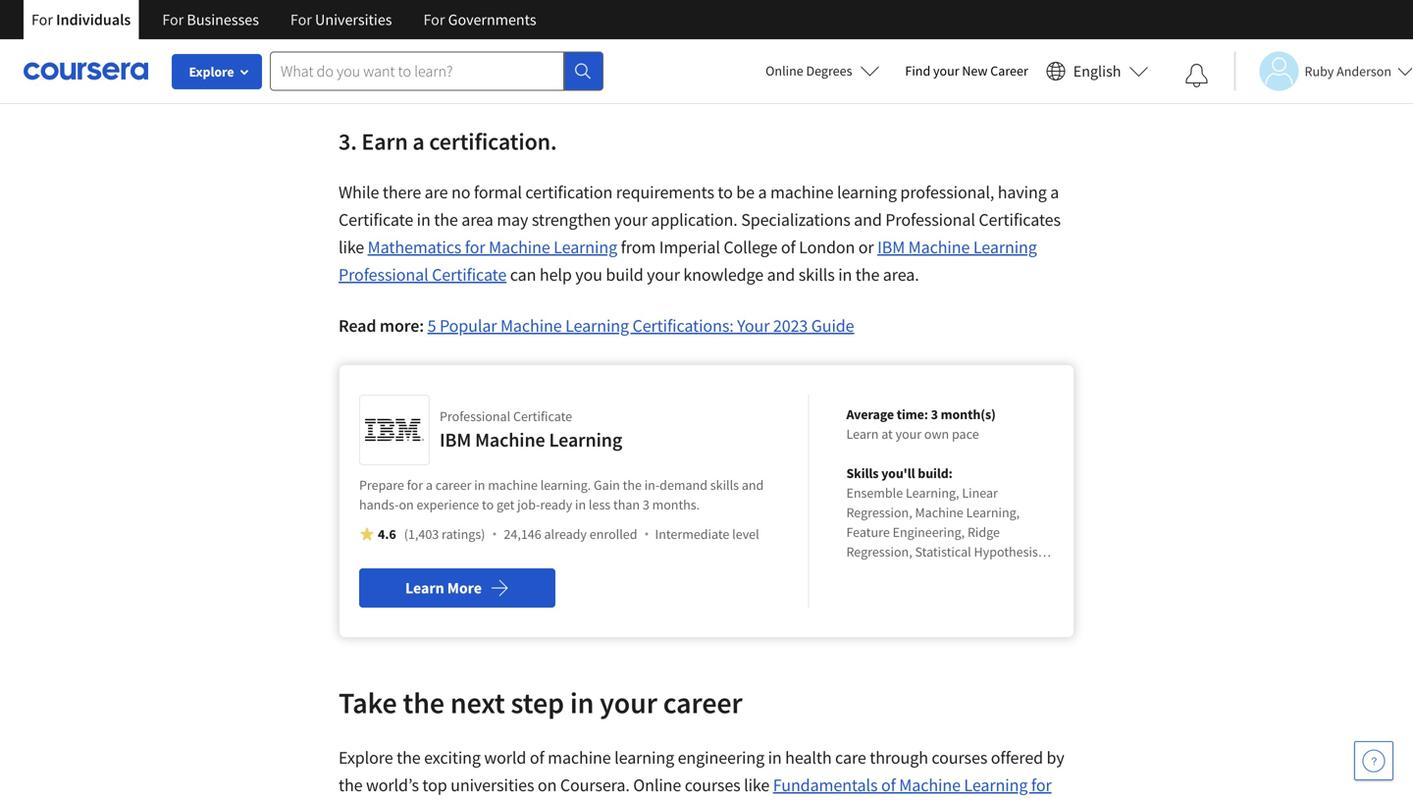 Task type: describe. For each thing, give the bounding box(es) containing it.
machine inside while there are no formal certification requirements to be a machine learning professional, having a certificate in the area may strengthen your application. specializations and professional certificates like
[[771, 181, 834, 203]]

the inside while there are no formal certification requirements to be a machine learning professional, having a certificate in the area may strengthen your application. specializations and professional certificates like
[[434, 209, 458, 231]]

than
[[614, 496, 640, 513]]

for for governments
[[424, 10, 445, 29]]

for for individuals
[[31, 10, 53, 29]]

care
[[836, 747, 867, 769]]

hands-
[[359, 496, 399, 513]]

professional inside ibm machine learning professional certificate
[[339, 264, 429, 286]]

popular
[[440, 315, 497, 337]]

3 inside prepare for a career in machine learning. gain the in-demand skills and hands-on experience to get job-ready in less than 3 months.
[[643, 496, 650, 513]]

professional certificate ibm machine learning
[[440, 407, 623, 452]]

explore the exciting world of machine learning engineering in health care through courses offered by the world's top universities on coursera. online courses like
[[339, 747, 1065, 796]]

months.
[[652, 496, 700, 513]]

help
[[540, 264, 572, 286]]

mathematics for machine learning from imperial college of london or
[[368, 236, 878, 258]]

offered
[[991, 747, 1044, 769]]

ibm inside professional certificate ibm machine learning
[[440, 428, 471, 452]]

job-
[[518, 496, 540, 513]]

machine inside professional certificate ibm machine learning
[[475, 428, 545, 452]]

3.
[[339, 127, 357, 156]]

ibm machine learning professional certificate link
[[339, 236, 1038, 286]]

of inside fundamentals of machine learning for
[[882, 774, 896, 796]]

read for read more: machine learning skills: your guide to getting started
[[339, 55, 376, 78]]

to inside prepare for a career in machine learning. gain the in-demand skills and hands-on experience to get job-ready in less than 3 months.
[[482, 496, 494, 513]]

own
[[925, 425, 950, 443]]

anderson
[[1337, 62, 1392, 80]]

area
[[462, 209, 494, 231]]

engineering
[[678, 747, 765, 769]]

ibm inside ibm machine learning professional certificate
[[878, 236, 905, 258]]

certification.
[[429, 127, 557, 156]]

skills:
[[560, 55, 602, 78]]

a right be
[[758, 181, 767, 203]]

formal
[[474, 181, 522, 203]]

professional,
[[901, 181, 995, 203]]

fundamentals of machine learning for
[[339, 774, 1052, 800]]

2023
[[774, 315, 808, 337]]

already
[[544, 525, 587, 543]]

having
[[998, 181, 1047, 203]]

machine down for governments
[[428, 55, 489, 78]]

show notifications image
[[1185, 64, 1209, 87]]

What do you want to learn? text field
[[270, 52, 565, 91]]

average time: 3 month(s) learn at your own pace
[[847, 405, 996, 443]]

like inside explore the exciting world of machine learning engineering in health care through courses offered by the world's top universities on coursera. online courses like
[[744, 774, 770, 796]]

0 horizontal spatial your
[[606, 55, 639, 78]]

on inside prepare for a career in machine learning. gain the in-demand skills and hands-on experience to get job-ready in less than 3 months.
[[399, 496, 414, 513]]

certificates
[[979, 209, 1061, 231]]

may
[[497, 209, 529, 231]]

for for prepare
[[407, 476, 423, 494]]

get
[[497, 496, 515, 513]]

your up coursera.
[[600, 684, 658, 721]]

read more: 5 popular machine learning certifications: your 2023 guide
[[339, 315, 855, 337]]

are
[[425, 181, 448, 203]]

demand
[[660, 476, 708, 494]]

learn inside button
[[406, 578, 444, 598]]

you'll
[[882, 464, 916, 482]]

learn inside average time: 3 month(s) learn at your own pace
[[847, 425, 879, 443]]

individuals
[[56, 10, 131, 29]]

universities
[[451, 774, 534, 796]]

for for universities
[[291, 10, 312, 29]]

ibm machine learning professional certificate
[[339, 236, 1038, 286]]

machine for prepare for a career in machine learning. gain the in-demand skills and hands-on experience to get job-ready in less than 3 months.
[[488, 476, 538, 494]]

machine up can
[[489, 236, 550, 258]]

help center image
[[1363, 749, 1386, 773]]

24,146 already enrolled
[[504, 525, 638, 543]]

a right having
[[1051, 181, 1060, 203]]

1 vertical spatial guide
[[812, 315, 855, 337]]

level
[[733, 525, 760, 543]]

through
[[870, 747, 929, 769]]

world's
[[366, 774, 419, 796]]

at
[[882, 425, 893, 443]]

prepare for a career in machine learning. gain the in-demand skills and hands-on experience to get job-ready in less than 3 months.
[[359, 476, 764, 513]]

1 vertical spatial career
[[663, 684, 743, 721]]

and inside while there are no formal certification requirements to be a machine learning professional, having a certificate in the area may strengthen your application. specializations and professional certificates like
[[854, 209, 882, 231]]

professional
[[440, 407, 511, 425]]

take the next step in your career
[[339, 684, 743, 721]]

5 popular machine learning certifications: your 2023 guide link
[[428, 315, 855, 337]]

ibm image
[[365, 401, 424, 459]]

started
[[764, 55, 817, 78]]

can help you build your knowledge and skills in the area.
[[507, 264, 920, 286]]

for governments
[[424, 10, 537, 29]]

pace
[[952, 425, 979, 443]]

ruby anderson button
[[1235, 52, 1414, 91]]

1 vertical spatial your
[[737, 315, 770, 337]]

4.6
[[378, 525, 396, 543]]

world
[[484, 747, 527, 769]]

explore for explore the exciting world of machine learning engineering in health care through courses offered by the world's top universities on coursera. online courses like
[[339, 747, 393, 769]]

knowledge
[[684, 264, 764, 286]]

certificate inside while there are no formal certification requirements to be a machine learning professional, having a certificate in the area may strengthen your application. specializations and professional certificates like
[[339, 209, 413, 231]]

3. earn a certification.
[[339, 127, 557, 156]]

mathematics
[[368, 236, 462, 258]]

your inside find your new career link
[[934, 62, 960, 80]]

the up world's
[[397, 747, 421, 769]]

3 inside average time: 3 month(s) learn at your own pace
[[931, 405, 938, 423]]

certifications:
[[633, 315, 734, 337]]

learning inside fundamentals of machine learning for
[[965, 774, 1028, 796]]

1 horizontal spatial skills
[[799, 264, 835, 286]]

by
[[1047, 747, 1065, 769]]

ratings)
[[442, 525, 485, 543]]

earn
[[362, 127, 408, 156]]

the left world's
[[339, 774, 363, 796]]

coursera image
[[24, 55, 148, 87]]

learning inside explore the exciting world of machine learning engineering in health care through courses offered by the world's top universities on coursera. online courses like
[[615, 747, 675, 769]]

while there are no formal certification requirements to be a machine learning professional, having a certificate in the area may strengthen your application. specializations and professional certificates like
[[339, 181, 1061, 258]]

your inside average time: 3 month(s) learn at your own pace
[[896, 425, 922, 443]]

there
[[383, 181, 421, 203]]

like inside while there are no formal certification requirements to be a machine learning professional, having a certificate in the area may strengthen your application. specializations and professional certificates like
[[339, 236, 364, 258]]

for businesses
[[162, 10, 259, 29]]

in down london
[[839, 264, 852, 286]]

and inside prepare for a career in machine learning. gain the in-demand skills and hands-on experience to get job-ready in less than 3 months.
[[742, 476, 764, 494]]

learning.
[[541, 476, 591, 494]]

0 vertical spatial courses
[[932, 747, 988, 769]]

24,146
[[504, 525, 542, 543]]

online degrees
[[766, 62, 853, 80]]

learning inside ibm machine learning professional certificate
[[974, 236, 1038, 258]]

or
[[859, 236, 874, 258]]

english
[[1074, 61, 1122, 81]]

fundamentals
[[773, 774, 878, 796]]

requirements
[[616, 181, 715, 203]]

skills inside prepare for a career in machine learning. gain the in-demand skills and hands-on experience to get job-ready in less than 3 months.
[[711, 476, 739, 494]]

learn more button
[[359, 568, 556, 608]]

fundamentals of machine learning for link
[[339, 774, 1052, 800]]

learning left skills:
[[493, 55, 556, 78]]

coursera.
[[560, 774, 630, 796]]

intermediate level
[[655, 525, 760, 543]]



Task type: locate. For each thing, give the bounding box(es) containing it.
machine up area.
[[909, 236, 970, 258]]

1 vertical spatial online
[[633, 774, 682, 796]]

more
[[447, 578, 482, 598]]

0 horizontal spatial courses
[[685, 774, 741, 796]]

(1,403
[[404, 525, 439, 543]]

a right earn
[[413, 127, 425, 156]]

take
[[339, 684, 397, 721]]

for left individuals
[[31, 10, 53, 29]]

1 vertical spatial of
[[530, 747, 545, 769]]

1 more: from the top
[[380, 55, 424, 78]]

be
[[737, 181, 755, 203]]

while
[[339, 181, 379, 203]]

ibm down professional
[[440, 428, 471, 452]]

for left universities
[[291, 10, 312, 29]]

from
[[621, 236, 656, 258]]

machine down certificate
[[475, 428, 545, 452]]

2 vertical spatial for
[[1032, 774, 1052, 796]]

0 horizontal spatial for
[[407, 476, 423, 494]]

in right step
[[570, 684, 594, 721]]

0 horizontal spatial learning
[[615, 747, 675, 769]]

of inside explore the exciting world of machine learning engineering in health care through courses offered by the world's top universities on coursera. online courses like
[[530, 747, 545, 769]]

and up level
[[742, 476, 764, 494]]

0 vertical spatial online
[[766, 62, 804, 80]]

explore inside explore the exciting world of machine learning engineering in health care through courses offered by the world's top universities on coursera. online courses like
[[339, 747, 393, 769]]

1 horizontal spatial 3
[[931, 405, 938, 423]]

2 vertical spatial of
[[882, 774, 896, 796]]

online degrees button
[[750, 49, 896, 92]]

mathematics for machine learning link
[[368, 236, 618, 258]]

0 horizontal spatial on
[[399, 496, 414, 513]]

build
[[606, 264, 644, 286]]

0 horizontal spatial like
[[339, 236, 364, 258]]

learn
[[847, 425, 879, 443], [406, 578, 444, 598]]

0 vertical spatial certificate
[[339, 209, 413, 231]]

to left get
[[482, 496, 494, 513]]

learning inside professional certificate ibm machine learning
[[549, 428, 623, 452]]

in
[[417, 209, 431, 231], [839, 264, 852, 286], [474, 476, 485, 494], [575, 496, 586, 513], [570, 684, 594, 721], [768, 747, 782, 769]]

health
[[786, 747, 832, 769]]

in-
[[645, 476, 660, 494]]

learn down average
[[847, 425, 879, 443]]

intermediate
[[655, 525, 730, 543]]

1 horizontal spatial career
[[663, 684, 743, 721]]

1 horizontal spatial online
[[766, 62, 804, 80]]

a inside prepare for a career in machine learning. gain the in-demand skills and hands-on experience to get job-ready in less than 3 months.
[[426, 476, 433, 494]]

governments
[[448, 10, 537, 29]]

your right skills:
[[606, 55, 639, 78]]

to left getting
[[688, 55, 703, 78]]

explore for explore
[[189, 63, 234, 81]]

read more: machine learning skills: your guide to getting started
[[339, 55, 817, 78]]

career inside prepare for a career in machine learning. gain the in-demand skills and hands-on experience to get job-ready in less than 3 months.
[[436, 476, 472, 494]]

professional down mathematics
[[339, 264, 429, 286]]

explore up world's
[[339, 747, 393, 769]]

professional inside while there are no formal certification requirements to be a machine learning professional, having a certificate in the area may strengthen your application. specializations and professional certificates like
[[886, 209, 976, 231]]

1 vertical spatial machine
[[488, 476, 538, 494]]

0 vertical spatial your
[[606, 55, 639, 78]]

1 horizontal spatial and
[[767, 264, 795, 286]]

0 horizontal spatial learn
[[406, 578, 444, 598]]

skills
[[799, 264, 835, 286], [711, 476, 739, 494]]

1 horizontal spatial professional
[[886, 209, 976, 231]]

learning down certificate
[[549, 428, 623, 452]]

your down time:
[[896, 425, 922, 443]]

professional
[[886, 209, 976, 231], [339, 264, 429, 286]]

ruby anderson
[[1305, 62, 1392, 80]]

1 horizontal spatial ibm
[[878, 236, 905, 258]]

0 vertical spatial explore
[[189, 63, 234, 81]]

machine down the through
[[900, 774, 961, 796]]

1 vertical spatial skills
[[711, 476, 739, 494]]

next
[[451, 684, 505, 721]]

4.6 (1,403 ratings)
[[378, 525, 485, 543]]

2 vertical spatial machine
[[548, 747, 611, 769]]

for
[[31, 10, 53, 29], [162, 10, 184, 29], [291, 10, 312, 29], [424, 10, 445, 29]]

0 vertical spatial learn
[[847, 425, 879, 443]]

certificate down while
[[339, 209, 413, 231]]

imperial
[[659, 236, 720, 258]]

in inside while there are no formal certification requirements to be a machine learning professional, having a certificate in the area may strengthen your application. specializations and professional certificates like
[[417, 209, 431, 231]]

the
[[434, 209, 458, 231], [856, 264, 880, 286], [623, 476, 642, 494], [403, 684, 445, 721], [397, 747, 421, 769], [339, 774, 363, 796]]

career up engineering
[[663, 684, 743, 721]]

2 horizontal spatial of
[[882, 774, 896, 796]]

0 vertical spatial to
[[688, 55, 703, 78]]

in left health
[[768, 747, 782, 769]]

on inside explore the exciting world of machine learning engineering in health care through courses offered by the world's top universities on coursera. online courses like
[[538, 774, 557, 796]]

machine
[[428, 55, 489, 78], [489, 236, 550, 258], [909, 236, 970, 258], [501, 315, 562, 337], [475, 428, 545, 452], [900, 774, 961, 796]]

for inside fundamentals of machine learning for
[[1032, 774, 1052, 796]]

for inside prepare for a career in machine learning. gain the in-demand skills and hands-on experience to get job-ready in less than 3 months.
[[407, 476, 423, 494]]

to left be
[[718, 181, 733, 203]]

and up or at top
[[854, 209, 882, 231]]

1 vertical spatial to
[[718, 181, 733, 203]]

skills you'll build:
[[847, 464, 953, 482]]

1 horizontal spatial your
[[737, 315, 770, 337]]

0 vertical spatial of
[[781, 236, 796, 258]]

3 up own
[[931, 405, 938, 423]]

guide left getting
[[642, 55, 685, 78]]

0 horizontal spatial and
[[742, 476, 764, 494]]

0 horizontal spatial 3
[[643, 496, 650, 513]]

learning down offered
[[965, 774, 1028, 796]]

1 vertical spatial on
[[538, 774, 557, 796]]

0 vertical spatial learning
[[837, 181, 897, 203]]

your
[[934, 62, 960, 80], [615, 209, 648, 231], [647, 264, 680, 286], [896, 425, 922, 443], [600, 684, 658, 721]]

2 read from the top
[[339, 315, 376, 337]]

1 horizontal spatial on
[[538, 774, 557, 796]]

1 horizontal spatial like
[[744, 774, 770, 796]]

0 horizontal spatial ibm
[[440, 428, 471, 452]]

0 vertical spatial ibm
[[878, 236, 905, 258]]

the down or at top
[[856, 264, 880, 286]]

career
[[991, 62, 1029, 80]]

career up experience
[[436, 476, 472, 494]]

your
[[606, 55, 639, 78], [737, 315, 770, 337]]

1 for from the left
[[31, 10, 53, 29]]

learning down 'certificates'
[[974, 236, 1038, 258]]

0 vertical spatial machine
[[771, 181, 834, 203]]

courses down engineering
[[685, 774, 741, 796]]

2 vertical spatial to
[[482, 496, 494, 513]]

skills down london
[[799, 264, 835, 286]]

1 vertical spatial like
[[744, 774, 770, 796]]

degrees
[[807, 62, 853, 80]]

0 vertical spatial career
[[436, 476, 472, 494]]

1 horizontal spatial explore
[[339, 747, 393, 769]]

learn left more
[[406, 578, 444, 598]]

guide right the 2023
[[812, 315, 855, 337]]

for individuals
[[31, 10, 131, 29]]

0 vertical spatial 3
[[931, 405, 938, 423]]

1 horizontal spatial certificate
[[432, 264, 507, 286]]

banner navigation
[[16, 0, 552, 39]]

0 vertical spatial professional
[[886, 209, 976, 231]]

your up from
[[615, 209, 648, 231]]

learn more
[[406, 578, 482, 598]]

more: for machine
[[380, 55, 424, 78]]

online inside explore the exciting world of machine learning engineering in health care through courses offered by the world's top universities on coursera. online courses like
[[633, 774, 682, 796]]

1 vertical spatial read
[[339, 315, 376, 337]]

read left 5
[[339, 315, 376, 337]]

strengthen
[[532, 209, 611, 231]]

2 for from the left
[[162, 10, 184, 29]]

0 vertical spatial more:
[[380, 55, 424, 78]]

1 vertical spatial professional
[[339, 264, 429, 286]]

0 vertical spatial for
[[465, 236, 486, 258]]

your inside while there are no formal certification requirements to be a machine learning professional, having a certificate in the area may strengthen your application. specializations and professional certificates like
[[615, 209, 648, 231]]

universities
[[315, 10, 392, 29]]

area.
[[883, 264, 920, 286]]

and
[[854, 209, 882, 231], [767, 264, 795, 286], [742, 476, 764, 494]]

online inside dropdown button
[[766, 62, 804, 80]]

of down the specializations
[[781, 236, 796, 258]]

3 for from the left
[[291, 10, 312, 29]]

for up what do you want to learn? text field
[[424, 10, 445, 29]]

to for getting
[[688, 55, 703, 78]]

skills
[[847, 464, 879, 482]]

ruby
[[1305, 62, 1335, 80]]

build:
[[918, 464, 953, 482]]

machine inside explore the exciting world of machine learning engineering in health care through courses offered by the world's top universities on coursera. online courses like
[[548, 747, 611, 769]]

0 horizontal spatial online
[[633, 774, 682, 796]]

machine up the specializations
[[771, 181, 834, 203]]

for universities
[[291, 10, 392, 29]]

new
[[963, 62, 988, 80]]

explore button
[[172, 54, 262, 89]]

machine up get
[[488, 476, 538, 494]]

online right coursera.
[[633, 774, 682, 796]]

ibm
[[878, 236, 905, 258], [440, 428, 471, 452]]

you
[[576, 264, 603, 286]]

on down prepare
[[399, 496, 414, 513]]

skills right demand
[[711, 476, 739, 494]]

your right find
[[934, 62, 960, 80]]

2 horizontal spatial machine
[[771, 181, 834, 203]]

more: left 5
[[380, 315, 424, 337]]

in inside explore the exciting world of machine learning engineering in health care through courses offered by the world's top universities on coursera. online courses like
[[768, 747, 782, 769]]

0 vertical spatial and
[[854, 209, 882, 231]]

more: for 5
[[380, 315, 424, 337]]

to for be
[[718, 181, 733, 203]]

certificate inside ibm machine learning professional certificate
[[432, 264, 507, 286]]

1 horizontal spatial learning
[[837, 181, 897, 203]]

None search field
[[270, 52, 604, 91]]

2 horizontal spatial to
[[718, 181, 733, 203]]

in up mathematics
[[417, 209, 431, 231]]

learning down you
[[566, 315, 629, 337]]

less
[[589, 496, 611, 513]]

0 horizontal spatial professional
[[339, 264, 429, 286]]

1 vertical spatial learning
[[615, 747, 675, 769]]

online
[[766, 62, 804, 80], [633, 774, 682, 796]]

machine learning skills: your guide to getting started link
[[428, 55, 817, 78]]

the inside prepare for a career in machine learning. gain the in-demand skills and hands-on experience to get job-ready in less than 3 months.
[[623, 476, 642, 494]]

certificate
[[513, 407, 572, 425]]

machine for explore the exciting world of machine learning engineering in health care through courses offered by the world's top universities on coursera. online courses like
[[548, 747, 611, 769]]

0 horizontal spatial to
[[482, 496, 494, 513]]

for right prepare
[[407, 476, 423, 494]]

1 vertical spatial for
[[407, 476, 423, 494]]

for for businesses
[[162, 10, 184, 29]]

for for mathematics
[[465, 236, 486, 258]]

2 more: from the top
[[380, 315, 424, 337]]

explore down for businesses
[[189, 63, 234, 81]]

4 for from the left
[[424, 10, 445, 29]]

average
[[847, 405, 894, 423]]

1 horizontal spatial guide
[[812, 315, 855, 337]]

1 vertical spatial and
[[767, 264, 795, 286]]

1 vertical spatial ibm
[[440, 428, 471, 452]]

0 horizontal spatial skills
[[711, 476, 739, 494]]

2 vertical spatial and
[[742, 476, 764, 494]]

1 horizontal spatial of
[[781, 236, 796, 258]]

more:
[[380, 55, 424, 78], [380, 315, 424, 337]]

0 vertical spatial guide
[[642, 55, 685, 78]]

1 vertical spatial more:
[[380, 315, 424, 337]]

in up experience
[[474, 476, 485, 494]]

1 vertical spatial courses
[[685, 774, 741, 796]]

learning up you
[[554, 236, 618, 258]]

learning inside while there are no formal certification requirements to be a machine learning professional, having a certificate in the area may strengthen your application. specializations and professional certificates like
[[837, 181, 897, 203]]

gain
[[594, 476, 620, 494]]

read
[[339, 55, 376, 78], [339, 315, 376, 337]]

for left 'businesses'
[[162, 10, 184, 29]]

of down the through
[[882, 774, 896, 796]]

machine
[[771, 181, 834, 203], [488, 476, 538, 494], [548, 747, 611, 769]]

3 right the than
[[643, 496, 650, 513]]

online left degrees
[[766, 62, 804, 80]]

the left next
[[403, 684, 445, 721]]

machine inside prepare for a career in machine learning. gain the in-demand skills and hands-on experience to get job-ready in less than 3 months.
[[488, 476, 538, 494]]

a up experience
[[426, 476, 433, 494]]

english button
[[1039, 39, 1157, 103]]

your left the 2023
[[737, 315, 770, 337]]

london
[[799, 236, 855, 258]]

learning
[[837, 181, 897, 203], [615, 747, 675, 769]]

0 vertical spatial like
[[339, 236, 364, 258]]

1 vertical spatial certificate
[[432, 264, 507, 286]]

machine up coursera.
[[548, 747, 611, 769]]

your down from
[[647, 264, 680, 286]]

time:
[[897, 405, 929, 423]]

for down area
[[465, 236, 486, 258]]

0 horizontal spatial career
[[436, 476, 472, 494]]

of right world
[[530, 747, 545, 769]]

1 vertical spatial explore
[[339, 747, 393, 769]]

the left "in-"
[[623, 476, 642, 494]]

like down while
[[339, 236, 364, 258]]

explore inside popup button
[[189, 63, 234, 81]]

read down universities
[[339, 55, 376, 78]]

1 vertical spatial learn
[[406, 578, 444, 598]]

courses
[[932, 747, 988, 769], [685, 774, 741, 796]]

certificate down mathematics for machine learning link
[[432, 264, 507, 286]]

2 horizontal spatial and
[[854, 209, 882, 231]]

machine inside fundamentals of machine learning for
[[900, 774, 961, 796]]

machine inside ibm machine learning professional certificate
[[909, 236, 970, 258]]

0 vertical spatial read
[[339, 55, 376, 78]]

no
[[452, 181, 471, 203]]

more: down universities
[[380, 55, 424, 78]]

exciting
[[424, 747, 481, 769]]

2 horizontal spatial for
[[1032, 774, 1052, 796]]

for down by at the bottom
[[1032, 774, 1052, 796]]

top
[[423, 774, 447, 796]]

read for read more: 5 popular machine learning certifications: your 2023 guide
[[339, 315, 376, 337]]

learning up or at top
[[837, 181, 897, 203]]

like down engineering
[[744, 774, 770, 796]]

0 vertical spatial on
[[399, 496, 414, 513]]

1 horizontal spatial learn
[[847, 425, 879, 443]]

0 horizontal spatial explore
[[189, 63, 234, 81]]

0 horizontal spatial machine
[[488, 476, 538, 494]]

find your new career link
[[896, 59, 1039, 83]]

explore
[[189, 63, 234, 81], [339, 747, 393, 769]]

can
[[510, 264, 536, 286]]

college
[[724, 236, 778, 258]]

application.
[[651, 209, 738, 231]]

0 horizontal spatial certificate
[[339, 209, 413, 231]]

1 horizontal spatial for
[[465, 236, 486, 258]]

1 read from the top
[[339, 55, 376, 78]]

on left coursera.
[[538, 774, 557, 796]]

1 horizontal spatial courses
[[932, 747, 988, 769]]

businesses
[[187, 10, 259, 29]]

ibm right or at top
[[878, 236, 905, 258]]

5
[[428, 315, 436, 337]]

in left less on the left bottom of the page
[[575, 496, 586, 513]]

learning up coursera.
[[615, 747, 675, 769]]

like
[[339, 236, 364, 258], [744, 774, 770, 796]]

and down college at top right
[[767, 264, 795, 286]]

1 horizontal spatial machine
[[548, 747, 611, 769]]

machine down can
[[501, 315, 562, 337]]

step
[[511, 684, 564, 721]]

courses left offered
[[932, 747, 988, 769]]

certification
[[526, 181, 613, 203]]

0 horizontal spatial of
[[530, 747, 545, 769]]

0 vertical spatial skills
[[799, 264, 835, 286]]

0 horizontal spatial guide
[[642, 55, 685, 78]]

1 horizontal spatial to
[[688, 55, 703, 78]]

professional down professional,
[[886, 209, 976, 231]]

1 vertical spatial 3
[[643, 496, 650, 513]]

find your new career
[[906, 62, 1029, 80]]

the down are
[[434, 209, 458, 231]]

to inside while there are no formal certification requirements to be a machine learning professional, having a certificate in the area may strengthen your application. specializations and professional certificates like
[[718, 181, 733, 203]]



Task type: vqa. For each thing, say whether or not it's contained in the screenshot.
2nd months from right
no



